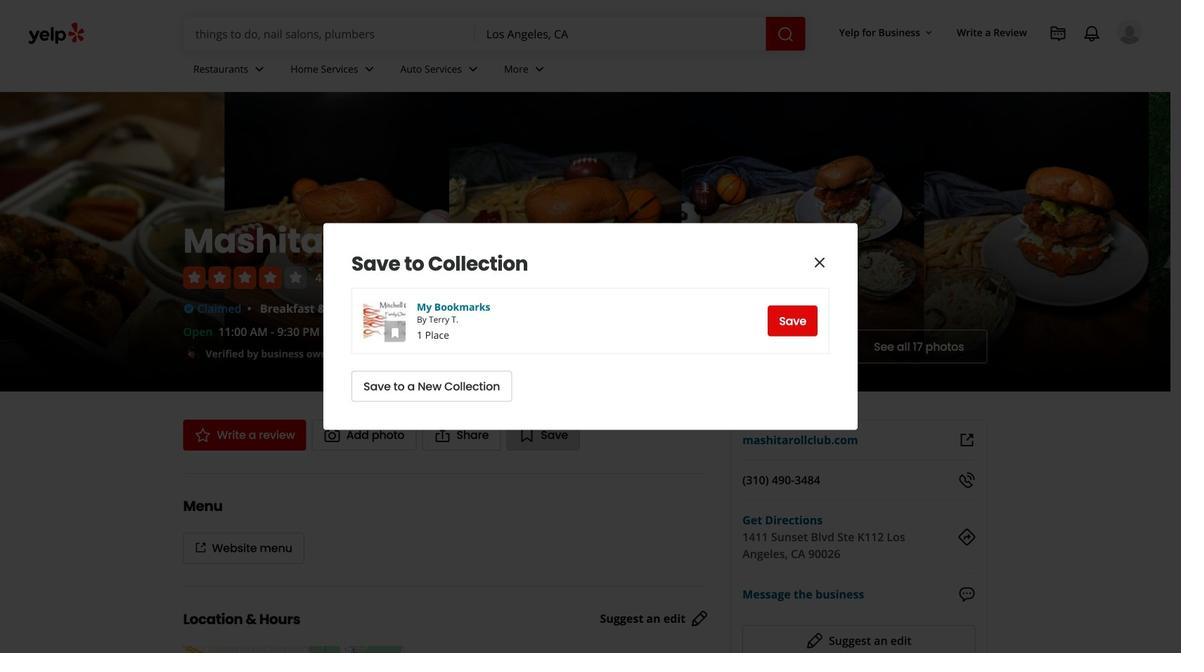 Task type: locate. For each thing, give the bounding box(es) containing it.
business phone number image
[[959, 472, 976, 489]]

1 horizontal spatial photo of mashita club - los angeles, ca, us. image
[[1149, 92, 1182, 392]]

dialog
[[0, 0, 1182, 653]]

1 horizontal spatial 24 chevron down v2 image
[[465, 61, 482, 78]]

business categories element
[[182, 51, 1143, 91]]

None search field
[[184, 17, 806, 51]]

projects image
[[1050, 25, 1067, 42]]

photo of mashita club - los angeles, ca, us. chicken sandwich image
[[225, 92, 449, 392]]

2 horizontal spatial 24 chevron down v2 image
[[532, 61, 548, 78]]

24 camera v2 image
[[324, 427, 341, 444]]

2 24 chevron down v2 image from the left
[[465, 61, 482, 78]]

message the business image
[[959, 586, 976, 603]]

1 vertical spatial 24 pencil v2 image
[[807, 633, 824, 650]]

24 save outline v2 image
[[519, 427, 535, 444]]

message the business image
[[959, 586, 976, 603]]

1 horizontal spatial 24 pencil v2 image
[[807, 633, 824, 650]]

3 24 chevron down v2 image from the left
[[532, 61, 548, 78]]

16 chevron down v2 image
[[923, 27, 935, 38]]

4.2 star rating image
[[183, 267, 307, 289]]

24 pencil v2 image inside the location & hours element
[[691, 611, 708, 628]]

0 horizontal spatial 24 chevron down v2 image
[[361, 61, 378, 78]]

photo of mashita club - los angeles, ca, us. image
[[682, 92, 925, 392], [1149, 92, 1182, 392]]

16 external link v2 image
[[195, 542, 206, 554]]

search image
[[778, 26, 794, 43]]

directions to the business image
[[959, 529, 976, 546]]

photo of mashita club - los angeles, ca, us. hot chicken sandwich image
[[449, 92, 682, 392]]

24 share v2 image
[[434, 427, 451, 444]]

map image
[[183, 646, 405, 653]]

user actions element
[[828, 18, 1163, 104]]

business phone number image
[[959, 472, 976, 489]]

region
[[352, 251, 830, 402]]

location & hours element
[[161, 587, 731, 653]]

24 chevron down v2 image
[[361, 61, 378, 78], [465, 61, 482, 78], [532, 61, 548, 78]]

business website image
[[959, 432, 976, 449], [959, 432, 976, 449]]

0 horizontal spatial 24 pencil v2 image
[[691, 611, 708, 628]]

0 horizontal spatial photo of mashita club - los angeles, ca, us. image
[[682, 92, 925, 392]]

photo of mashita club - los angeles, ca, us. sunset blvd roll with salmon sashimi and miso soup image
[[0, 92, 225, 392]]

1 photo of mashita club - los angeles, ca, us. image from the left
[[682, 92, 925, 392]]

0 vertical spatial 24 pencil v2 image
[[691, 611, 708, 628]]

24 pencil v2 image
[[691, 611, 708, 628], [807, 633, 824, 650]]



Task type: describe. For each thing, give the bounding box(es) containing it.
menu element
[[161, 473, 708, 564]]

1 24 chevron down v2 image from the left
[[361, 61, 378, 78]]

directions to the business image
[[959, 529, 976, 546]]

photo of mashita club - los angeles, ca, us. spicy chicken sandwich image
[[925, 92, 1149, 392]]

16 save v2 image
[[390, 327, 401, 339]]

notifications image
[[1084, 25, 1101, 42]]

16 claim filled v2 image
[[183, 303, 194, 314]]

2 photo of mashita club - los angeles, ca, us. image from the left
[[1149, 92, 1182, 392]]

close image
[[812, 254, 829, 271]]

24 star v2 image
[[194, 427, 211, 444]]

24 chevron down v2 image
[[251, 61, 268, 78]]



Task type: vqa. For each thing, say whether or not it's contained in the screenshot.
Professional Services
no



